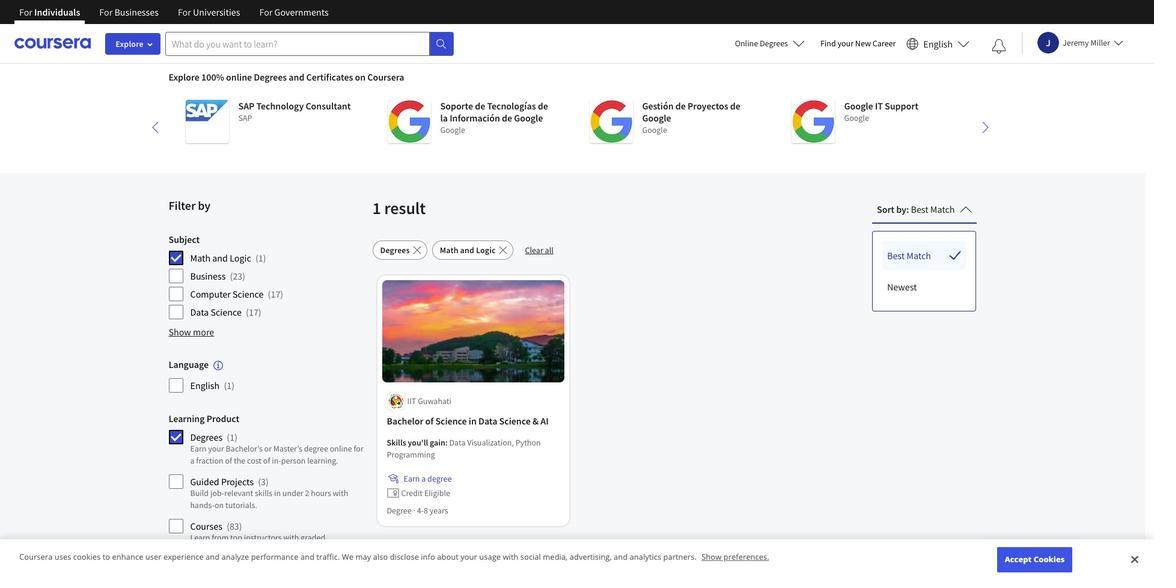 Task type: describe. For each thing, give the bounding box(es) containing it.
show more button
[[169, 325, 214, 339]]

for businesses
[[99, 6, 159, 18]]

1 inside learning product 'group'
[[230, 431, 235, 443]]

relevant
[[224, 488, 253, 499]]

governments
[[275, 6, 329, 18]]

credit
[[402, 488, 423, 499]]

user
[[145, 552, 162, 563]]

show preferences. link
[[702, 552, 770, 563]]

) inside language group
[[232, 380, 235, 392]]

gestión de proyectos de google google
[[643, 100, 741, 135]]

disclose
[[390, 552, 419, 563]]

de right gestión
[[676, 100, 686, 112]]

build
[[190, 488, 209, 499]]

data for science
[[190, 306, 209, 318]]

show inside button
[[169, 326, 191, 338]]

math and logic button
[[432, 241, 513, 260]]

by for sort
[[897, 203, 907, 215]]

información
[[450, 112, 500, 124]]

filter by
[[169, 198, 211, 213]]

&
[[533, 415, 539, 427]]

tutorials.
[[226, 500, 257, 511]]

1 sap from the top
[[239, 100, 255, 112]]

for individuals
[[19, 6, 80, 18]]

traffic.
[[317, 552, 340, 563]]

all
[[545, 245, 554, 256]]

subject
[[169, 233, 200, 245]]

guided
[[190, 476, 219, 488]]

english for english
[[924, 38, 953, 50]]

soporte de tecnologías de la información de google google
[[441, 100, 548, 135]]

selected image
[[950, 250, 962, 262]]

python
[[516, 438, 541, 448]]

it
[[876, 100, 884, 112]]

universities
[[193, 6, 240, 18]]

language
[[169, 359, 209, 371]]

discussion
[[280, 545, 317, 555]]

videos,
[[238, 545, 264, 555]]

degrees ( 1 )
[[190, 431, 238, 443]]

accept
[[1006, 554, 1032, 565]]

degrees button
[[373, 241, 428, 260]]

for for individuals
[[19, 6, 32, 18]]

for
[[354, 443, 364, 454]]

info
[[421, 552, 435, 563]]

eligible
[[425, 488, 451, 499]]

performance
[[251, 552, 299, 563]]

1 horizontal spatial a
[[422, 474, 426, 485]]

guided projects ( 3 )
[[190, 476, 269, 488]]

forums.
[[319, 545, 346, 555]]

also
[[373, 552, 388, 563]]

2 horizontal spatial data
[[479, 415, 498, 427]]

( inside language group
[[224, 380, 227, 392]]

with inside build job-relevant skills in under 2 hours with hands-on tutorials.
[[333, 488, 349, 499]]

computer
[[190, 288, 231, 300]]

science down computer science ( 17 )
[[211, 306, 242, 318]]

product
[[207, 413, 240, 425]]

result
[[385, 197, 426, 219]]

1 horizontal spatial coursera
[[368, 71, 405, 83]]

english for english ( 1 )
[[190, 380, 220, 392]]

graded
[[301, 533, 326, 543]]

logic for math and logic ( 1 )
[[230, 252, 251, 264]]

your for find
[[838, 38, 854, 49]]

job-
[[210, 488, 224, 499]]

1 inside language group
[[227, 380, 232, 392]]

bachelor
[[387, 415, 424, 427]]

new
[[856, 38, 872, 49]]

for for universities
[[178, 6, 191, 18]]

show inside privacy alert dialog
[[702, 552, 722, 563]]

help center image
[[1124, 551, 1138, 565]]

businesses
[[115, 6, 159, 18]]

science left &
[[500, 415, 531, 427]]

courses ( 83 )
[[190, 520, 242, 533]]

1 left result
[[373, 197, 381, 219]]

english button
[[902, 24, 975, 63]]

for for governments
[[260, 6, 273, 18]]

business ( 23 )
[[190, 270, 246, 282]]

find
[[821, 38, 837, 49]]

1 result
[[373, 197, 426, 219]]

degree inside "earn your bachelor's or master's degree online for a fraction of the cost of in-person learning."
[[304, 443, 328, 454]]

1 horizontal spatial of
[[263, 456, 270, 466]]

de right soporte at the left of the page
[[475, 100, 486, 112]]

accept cookies
[[1006, 554, 1066, 565]]

subject group
[[169, 233, 365, 320]]

math for math and logic ( 1 )
[[190, 252, 211, 264]]

cookies
[[1035, 554, 1066, 565]]

learning.
[[308, 456, 339, 466]]

we
[[342, 552, 354, 563]]

17 for computer science ( 17 )
[[271, 288, 281, 300]]

coursera image
[[14, 34, 91, 53]]

person
[[281, 456, 306, 466]]

you'll
[[408, 438, 428, 448]]

0 vertical spatial degrees
[[254, 71, 287, 83]]

for governments
[[260, 6, 329, 18]]

google image for google
[[590, 100, 633, 143]]

business
[[190, 270, 226, 282]]

individuals
[[34, 6, 80, 18]]

sap image
[[186, 100, 229, 143]]

support
[[885, 100, 919, 112]]

logic for math and logic
[[476, 245, 496, 256]]

in inside build job-relevant skills in under 2 hours with hands-on tutorials.
[[274, 488, 281, 499]]

cost
[[247, 456, 262, 466]]

soporte
[[441, 100, 473, 112]]

cookies
[[73, 552, 101, 563]]

and inside subject group
[[213, 252, 228, 264]]

explore
[[169, 71, 200, 83]]

your for earn
[[208, 443, 224, 454]]

skills
[[255, 488, 273, 499]]

math for math and logic
[[440, 245, 459, 256]]

credit eligible
[[402, 488, 451, 499]]

17 for data science ( 17 )
[[249, 306, 259, 318]]

analyze
[[222, 552, 249, 563]]

bachelor's
[[226, 443, 263, 454]]

gestión
[[643, 100, 674, 112]]

programming
[[387, 450, 435, 460]]

english ( 1 )
[[190, 380, 235, 392]]

filter
[[169, 198, 196, 213]]

earn your bachelor's or master's degree online for a fraction of the cost of in-person learning.
[[190, 443, 364, 466]]

a inside "earn your bachelor's or master's degree online for a fraction of the cost of in-person learning."
[[190, 456, 195, 466]]

about
[[437, 552, 459, 563]]

science down 23
[[233, 288, 264, 300]]

0 vertical spatial best
[[912, 203, 929, 215]]

data science ( 17 )
[[190, 306, 261, 318]]

1 vertical spatial match
[[907, 250, 932, 262]]

4-
[[417, 506, 424, 516]]

la
[[441, 112, 448, 124]]



Task type: vqa. For each thing, say whether or not it's contained in the screenshot.


Task type: locate. For each thing, give the bounding box(es) containing it.
2 horizontal spatial google image
[[792, 100, 835, 143]]

1 horizontal spatial with
[[333, 488, 349, 499]]

your inside privacy alert dialog
[[461, 552, 478, 563]]

: right you'll
[[446, 438, 448, 448]]

data visualization, python programming
[[387, 438, 541, 460]]

logic up 23
[[230, 252, 251, 264]]

sap technology consultant sap
[[239, 100, 351, 123]]

degrees for degrees
[[380, 245, 410, 256]]

2 horizontal spatial degrees
[[380, 245, 410, 256]]

0 vertical spatial online
[[226, 71, 252, 83]]

0 vertical spatial a
[[190, 456, 195, 466]]

consultant
[[306, 100, 351, 112]]

1 down product
[[230, 431, 235, 443]]

17
[[271, 288, 281, 300], [249, 306, 259, 318]]

from
[[212, 533, 229, 543]]

degrees inside button
[[380, 245, 410, 256]]

1 vertical spatial with
[[284, 533, 299, 543]]

in up visualization,
[[469, 415, 477, 427]]

earn a degree
[[404, 474, 452, 485]]

0 vertical spatial on
[[355, 71, 366, 83]]

83
[[230, 520, 239, 533]]

sort
[[878, 203, 895, 215]]

1 vertical spatial english
[[190, 380, 220, 392]]

of down iit guwahati
[[426, 415, 434, 427]]

learning
[[169, 413, 205, 425]]

1 horizontal spatial degrees
[[254, 71, 287, 83]]

: right sort
[[907, 203, 910, 215]]

your right "find"
[[838, 38, 854, 49]]

media,
[[543, 552, 568, 563]]

list box containing best match
[[873, 232, 976, 311]]

for left universities on the left of the page
[[178, 6, 191, 18]]

find your new career link
[[815, 36, 902, 51]]

1 vertical spatial degree
[[428, 474, 452, 485]]

learning product
[[169, 413, 240, 425]]

0 horizontal spatial math
[[190, 252, 211, 264]]

for
[[19, 6, 32, 18], [99, 6, 113, 18], [178, 6, 191, 18], [260, 6, 273, 18]]

career
[[873, 38, 896, 49]]

1 up computer science ( 17 )
[[259, 252, 263, 264]]

english right career
[[924, 38, 953, 50]]

2 sap from the top
[[239, 112, 252, 123]]

2 vertical spatial data
[[450, 438, 466, 448]]

0 horizontal spatial english
[[190, 380, 220, 392]]

4 for from the left
[[260, 6, 273, 18]]

best match
[[888, 250, 932, 262]]

on inside build job-relevant skills in under 2 hours with hands-on tutorials.
[[215, 500, 224, 511]]

earn up "credit" in the left of the page
[[404, 474, 420, 485]]

best right sort
[[912, 203, 929, 215]]

0 vertical spatial degree
[[304, 443, 328, 454]]

data
[[190, 306, 209, 318], [479, 415, 498, 427], [450, 438, 466, 448]]

iit
[[408, 396, 416, 407]]

0 horizontal spatial a
[[190, 456, 195, 466]]

0 horizontal spatial in
[[274, 488, 281, 499]]

1 vertical spatial data
[[479, 415, 498, 427]]

0 vertical spatial your
[[838, 38, 854, 49]]

0 horizontal spatial :
[[446, 438, 448, 448]]

coursera left uses on the left bottom
[[19, 552, 53, 563]]

0 horizontal spatial logic
[[230, 252, 251, 264]]

1 horizontal spatial math
[[440, 245, 459, 256]]

and inside the math and logic "button"
[[461, 245, 475, 256]]

sort by : best match
[[878, 203, 956, 215]]

by right sort
[[897, 203, 907, 215]]

degrees for degrees ( 1 )
[[190, 431, 223, 443]]

2 horizontal spatial your
[[838, 38, 854, 49]]

english
[[924, 38, 953, 50], [190, 380, 220, 392]]

the
[[234, 456, 246, 466]]

math inside "button"
[[440, 245, 459, 256]]

2 vertical spatial your
[[461, 552, 478, 563]]

learn
[[190, 533, 210, 543]]

sap
[[239, 100, 255, 112], [239, 112, 252, 123]]

best
[[912, 203, 929, 215], [888, 250, 905, 262]]

with left "social"
[[503, 552, 519, 563]]

1 horizontal spatial logic
[[476, 245, 496, 256]]

1 horizontal spatial in
[[469, 415, 477, 427]]

of
[[426, 415, 434, 427], [225, 456, 232, 466], [263, 456, 270, 466]]

math
[[440, 245, 459, 256], [190, 252, 211, 264]]

0 horizontal spatial coursera
[[19, 552, 53, 563]]

uses
[[55, 552, 71, 563]]

logic inside subject group
[[230, 252, 251, 264]]

in-
[[272, 456, 281, 466]]

0 horizontal spatial earn
[[190, 443, 207, 454]]

data up visualization,
[[479, 415, 498, 427]]

0 vertical spatial data
[[190, 306, 209, 318]]

(
[[256, 252, 259, 264], [230, 270, 233, 282], [268, 288, 271, 300], [246, 306, 249, 318], [224, 380, 227, 392], [227, 431, 230, 443], [258, 476, 261, 488], [227, 520, 230, 533]]

de
[[475, 100, 486, 112], [538, 100, 548, 112], [676, 100, 686, 112], [731, 100, 741, 112], [502, 112, 513, 124]]

0 vertical spatial in
[[469, 415, 477, 427]]

0 horizontal spatial your
[[208, 443, 224, 454]]

your inside "earn your bachelor's or master's degree online for a fraction of the cost of in-person learning."
[[208, 443, 224, 454]]

0 horizontal spatial show
[[169, 326, 191, 338]]

match up selected image
[[931, 203, 956, 215]]

a left fraction
[[190, 456, 195, 466]]

english inside language group
[[190, 380, 220, 392]]

0 horizontal spatial data
[[190, 306, 209, 318]]

None search field
[[165, 32, 454, 56]]

de right información
[[502, 112, 513, 124]]

earn for earn a degree
[[404, 474, 420, 485]]

1 vertical spatial coursera
[[19, 552, 53, 563]]

with right hours
[[333, 488, 349, 499]]

1 horizontal spatial by
[[897, 203, 907, 215]]

degrees down the 1 result
[[380, 245, 410, 256]]

on right certificates
[[355, 71, 366, 83]]

0 horizontal spatial on
[[215, 500, 224, 511]]

0 vertical spatial sap
[[239, 100, 255, 112]]

0 vertical spatial :
[[907, 203, 910, 215]]

1 vertical spatial 17
[[249, 306, 259, 318]]

privacy alert dialog
[[0, 540, 1155, 582]]

1 horizontal spatial 17
[[271, 288, 281, 300]]

2 google image from the left
[[590, 100, 633, 143]]

or
[[264, 443, 272, 454]]

years
[[430, 506, 449, 516]]

tecnologías
[[487, 100, 536, 112]]

0 vertical spatial english
[[924, 38, 953, 50]]

1 inside subject group
[[259, 252, 263, 264]]

show left more
[[169, 326, 191, 338]]

clear
[[525, 245, 544, 256]]

english down language
[[190, 380, 220, 392]]

earn inside "earn your bachelor's or master's degree online for a fraction of the cost of in-person learning."
[[190, 443, 207, 454]]

data for visualization,
[[450, 438, 466, 448]]

your up fraction
[[208, 443, 224, 454]]

iit guwahati
[[408, 396, 452, 407]]

1 horizontal spatial best
[[912, 203, 929, 215]]

1 horizontal spatial on
[[355, 71, 366, 83]]

match
[[931, 203, 956, 215], [907, 250, 932, 262]]

23
[[233, 270, 243, 282]]

skills you'll gain :
[[387, 438, 450, 448]]

earn up fraction
[[190, 443, 207, 454]]

with up "discussion"
[[284, 533, 299, 543]]

0 horizontal spatial degree
[[304, 443, 328, 454]]

accept cookies button
[[998, 548, 1073, 573]]

degrees inside learning product 'group'
[[190, 431, 223, 443]]

match up newest
[[907, 250, 932, 262]]

skills
[[387, 438, 406, 448]]

0 horizontal spatial of
[[225, 456, 232, 466]]

courses
[[190, 520, 222, 533]]

1 horizontal spatial online
[[330, 443, 352, 454]]

sap right sap "image"
[[239, 112, 252, 123]]

coursera uses cookies to enhance user experience and analyze performance and traffic. we may also disclose info about your usage with social media, advertising, and analytics partners. show preferences.
[[19, 552, 770, 563]]

clear all button
[[518, 241, 561, 260]]

for left businesses
[[99, 6, 113, 18]]

a up the credit eligible
[[422, 474, 426, 485]]

)
[[263, 252, 266, 264], [243, 270, 246, 282], [281, 288, 283, 300], [259, 306, 261, 318], [232, 380, 235, 392], [235, 431, 238, 443], [266, 476, 269, 488], [239, 520, 242, 533]]

instructors
[[244, 533, 282, 543]]

and inside learn from top instructors with graded assignments, videos, and discussion forums.
[[265, 545, 279, 555]]

earn
[[190, 443, 207, 454], [404, 474, 420, 485]]

more
[[193, 326, 214, 338]]

0 vertical spatial 17
[[271, 288, 281, 300]]

advertising,
[[570, 552, 612, 563]]

hours
[[311, 488, 331, 499]]

0 vertical spatial with
[[333, 488, 349, 499]]

0 horizontal spatial degrees
[[190, 431, 223, 443]]

1 vertical spatial on
[[215, 500, 224, 511]]

science up gain
[[436, 415, 467, 427]]

1 horizontal spatial :
[[907, 203, 910, 215]]

1 vertical spatial a
[[422, 474, 426, 485]]

1 vertical spatial best
[[888, 250, 905, 262]]

1 horizontal spatial english
[[924, 38, 953, 50]]

3 google image from the left
[[792, 100, 835, 143]]

usage
[[480, 552, 501, 563]]

math and logic ( 1 )
[[190, 252, 266, 264]]

online left for at the bottom left of the page
[[330, 443, 352, 454]]

0 horizontal spatial by
[[198, 198, 211, 213]]

online
[[226, 71, 252, 83], [330, 443, 352, 454]]

1 vertical spatial your
[[208, 443, 224, 454]]

degree up learning.
[[304, 443, 328, 454]]

:
[[907, 203, 910, 215], [446, 438, 448, 448]]

bachelor of science in data science & ai
[[387, 415, 549, 427]]

1 vertical spatial sap
[[239, 112, 252, 123]]

1 horizontal spatial show
[[702, 552, 722, 563]]

top
[[230, 533, 242, 543]]

gain
[[430, 438, 446, 448]]

degrees down learning product
[[190, 431, 223, 443]]

1 up product
[[227, 380, 232, 392]]

for for businesses
[[99, 6, 113, 18]]

in right skills
[[274, 488, 281, 499]]

2 horizontal spatial with
[[503, 552, 519, 563]]

online right 100%
[[226, 71, 252, 83]]

0 horizontal spatial best
[[888, 250, 905, 262]]

with inside learn from top instructors with graded assignments, videos, and discussion forums.
[[284, 533, 299, 543]]

0 vertical spatial match
[[931, 203, 956, 215]]

best up newest
[[888, 250, 905, 262]]

show right partners.
[[702, 552, 722, 563]]

language group
[[169, 359, 365, 394]]

in
[[469, 415, 477, 427], [274, 488, 281, 499]]

on
[[355, 71, 366, 83], [215, 500, 224, 511]]

degree up eligible
[[428, 474, 452, 485]]

on down job-
[[215, 500, 224, 511]]

1 google image from the left
[[388, 100, 431, 143]]

degree
[[387, 506, 412, 516]]

with inside privacy alert dialog
[[503, 552, 519, 563]]

1 horizontal spatial degree
[[428, 474, 452, 485]]

learn from top instructors with graded assignments, videos, and discussion forums.
[[190, 533, 346, 555]]

partners.
[[664, 552, 697, 563]]

0 vertical spatial earn
[[190, 443, 207, 454]]

2 for from the left
[[99, 6, 113, 18]]

earn for earn your bachelor's or master's degree online for a fraction of the cost of in-person learning.
[[190, 443, 207, 454]]

proyectos
[[688, 100, 729, 112]]

1 for from the left
[[19, 6, 32, 18]]

math up business
[[190, 252, 211, 264]]

1 vertical spatial online
[[330, 443, 352, 454]]

100%
[[202, 71, 224, 83]]

3 for from the left
[[178, 6, 191, 18]]

google image for la
[[388, 100, 431, 143]]

math inside subject group
[[190, 252, 211, 264]]

for left individuals
[[19, 6, 32, 18]]

banner navigation
[[10, 0, 338, 33]]

1 horizontal spatial your
[[461, 552, 478, 563]]

1 horizontal spatial data
[[450, 438, 466, 448]]

for left governments
[[260, 6, 273, 18]]

by
[[198, 198, 211, 213], [897, 203, 907, 215]]

coursera right certificates
[[368, 71, 405, 83]]

de right 'proyectos'
[[731, 100, 741, 112]]

explore 100% online degrees and certificates on coursera
[[169, 71, 405, 83]]

degrees up technology
[[254, 71, 287, 83]]

1 vertical spatial :
[[446, 438, 448, 448]]

learning product group
[[169, 413, 365, 582]]

0 horizontal spatial google image
[[388, 100, 431, 143]]

english inside button
[[924, 38, 953, 50]]

logic inside "button"
[[476, 245, 496, 256]]

0 horizontal spatial online
[[226, 71, 252, 83]]

1 vertical spatial earn
[[404, 474, 420, 485]]

coursera inside privacy alert dialog
[[19, 552, 53, 563]]

0 horizontal spatial 17
[[249, 306, 259, 318]]

math right degrees button
[[440, 245, 459, 256]]

data inside data visualization, python programming
[[450, 438, 466, 448]]

data right gain
[[450, 438, 466, 448]]

0 vertical spatial coursera
[[368, 71, 405, 83]]

preferences.
[[724, 552, 770, 563]]

2 vertical spatial with
[[503, 552, 519, 563]]

bachelor of science in data science & ai link
[[387, 415, 560, 427]]

2 vertical spatial degrees
[[190, 431, 223, 443]]

2 horizontal spatial of
[[426, 415, 434, 427]]

by for filter
[[198, 198, 211, 213]]

1 vertical spatial show
[[702, 552, 722, 563]]

experience
[[164, 552, 204, 563]]

1 horizontal spatial earn
[[404, 474, 420, 485]]

data inside subject group
[[190, 306, 209, 318]]

for universities
[[178, 6, 240, 18]]

1 vertical spatial in
[[274, 488, 281, 499]]

0 horizontal spatial with
[[284, 533, 299, 543]]

show notifications image
[[993, 39, 1007, 54]]

guwahati
[[418, 396, 452, 407]]

1 vertical spatial degrees
[[380, 245, 410, 256]]

build job-relevant skills in under 2 hours with hands-on tutorials.
[[190, 488, 349, 511]]

show more
[[169, 326, 214, 338]]

de right tecnologías
[[538, 100, 548, 112]]

science
[[233, 288, 264, 300], [211, 306, 242, 318], [436, 415, 467, 427], [500, 415, 531, 427]]

your right about
[[461, 552, 478, 563]]

of left the
[[225, 456, 232, 466]]

1 horizontal spatial google image
[[590, 100, 633, 143]]

master's
[[274, 443, 303, 454]]

data up more
[[190, 306, 209, 318]]

by right filter
[[198, 198, 211, 213]]

logic left clear
[[476, 245, 496, 256]]

sap left technology
[[239, 100, 255, 112]]

of left in-
[[263, 456, 270, 466]]

google image
[[388, 100, 431, 143], [590, 100, 633, 143], [792, 100, 835, 143]]

online inside "earn your bachelor's or master's degree online for a fraction of the cost of in-person learning."
[[330, 443, 352, 454]]

your
[[838, 38, 854, 49], [208, 443, 224, 454], [461, 552, 478, 563]]

0 vertical spatial show
[[169, 326, 191, 338]]

list box
[[873, 232, 976, 311]]



